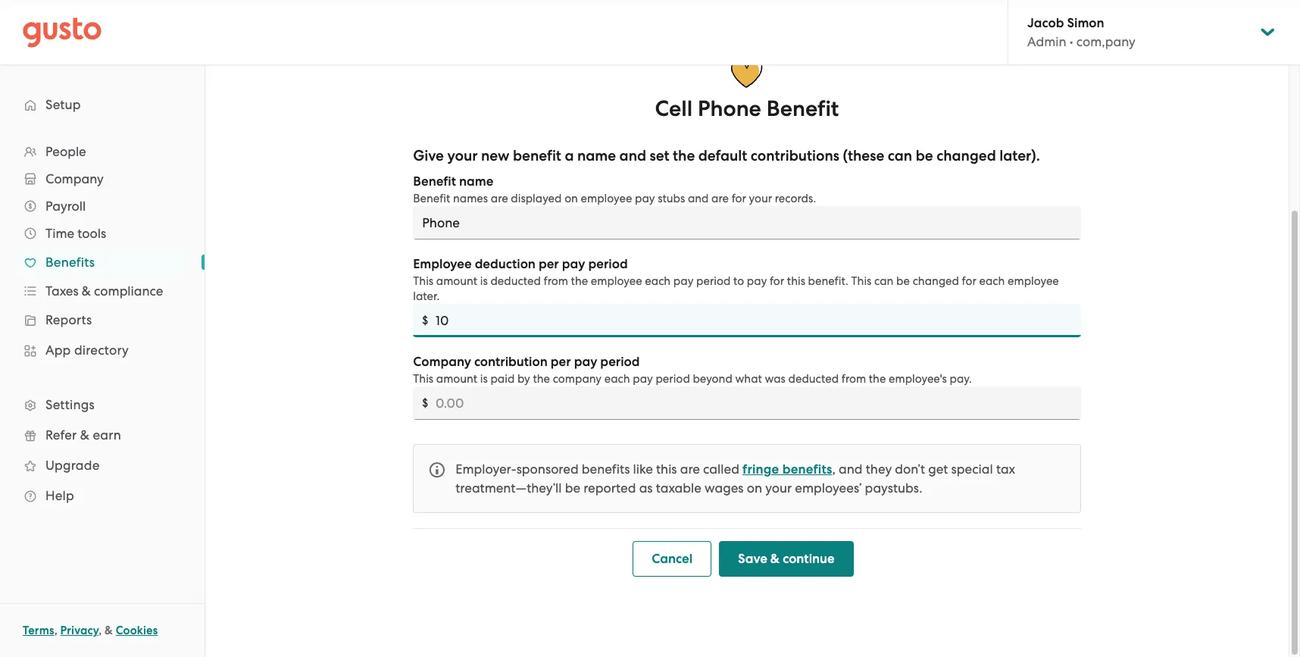 Task type: describe. For each thing, give the bounding box(es) containing it.
name inside "benefit name benefit names are displayed on employee pay stubs and are for your records."
[[459, 174, 494, 190]]

terms
[[23, 624, 54, 637]]

time tools button
[[15, 220, 190, 247]]

benefits link
[[15, 249, 190, 276]]

pay.
[[950, 372, 972, 386]]

reports link
[[15, 306, 190, 334]]

a
[[565, 147, 574, 164]]

Employee deduction per pay period text field
[[436, 304, 1081, 337]]

treatment—they'll
[[456, 481, 562, 496]]

app directory link
[[15, 337, 190, 364]]

tax
[[997, 462, 1016, 477]]

cancel button
[[633, 541, 712, 577]]

jacob
[[1028, 15, 1065, 31]]

changed inside the employee deduction per pay period this amount is deducted from the employee each pay period to pay for this benefit. this can be changed for each employee later.
[[913, 274, 960, 288]]

& for compliance
[[82, 283, 91, 299]]

new
[[481, 147, 510, 164]]

tools
[[78, 226, 106, 241]]

settings link
[[15, 391, 190, 418]]

0 vertical spatial and
[[620, 147, 647, 164]]

per for contribution
[[551, 354, 571, 370]]

names
[[453, 192, 488, 205]]

from inside the employee deduction per pay period this amount is deducted from the employee each pay period to pay for this benefit. this can be changed for each employee later.
[[544, 274, 568, 288]]

company contribution per pay period this amount is paid by the company each pay period beyond what was deducted from the employee's pay.
[[413, 354, 972, 386]]

this for employee deduction per pay period
[[413, 274, 434, 288]]

give
[[413, 147, 444, 164]]

cell phone benefit
[[655, 96, 839, 122]]

deducted inside the employee deduction per pay period this amount is deducted from the employee each pay period to pay for this benefit. this can be changed for each employee later.
[[491, 274, 541, 288]]

setup link
[[15, 91, 190, 118]]

gusto navigation element
[[0, 65, 205, 535]]

fringe
[[743, 462, 780, 478]]

beyond
[[693, 372, 733, 386]]

paystubs.
[[865, 481, 923, 496]]

0 horizontal spatial ,
[[54, 624, 57, 637]]

home image
[[23, 17, 102, 47]]

, and they don't get special tax treatment—they'll be reported as taxable wages on your employees' paystubs.
[[456, 462, 1016, 496]]

for inside "benefit name benefit names are displayed on employee pay stubs and are for your records."
[[732, 192, 747, 205]]

this inside the employee deduction per pay period this amount is deducted from the employee each pay period to pay for this benefit. this can be changed for each employee later.
[[787, 274, 806, 288]]

time tools
[[45, 226, 106, 241]]

2 benefits from the left
[[783, 462, 833, 478]]

called
[[703, 462, 740, 477]]

0 vertical spatial name
[[578, 147, 616, 164]]

this for company contribution per pay period
[[413, 372, 434, 386]]

& for earn
[[80, 428, 90, 443]]

was
[[765, 372, 786, 386]]

set
[[650, 147, 670, 164]]

benefit
[[513, 147, 562, 164]]

& left cookies button
[[105, 624, 113, 637]]

be inside the employee deduction per pay period this amount is deducted from the employee each pay period to pay for this benefit. this can be changed for each employee later.
[[897, 274, 910, 288]]

pay right to
[[747, 274, 767, 288]]

refer & earn
[[45, 428, 121, 443]]

amount for employee
[[436, 274, 478, 288]]

, inside , and they don't get special tax treatment—they'll be reported as taxable wages on your employees' paystubs.
[[833, 462, 836, 477]]

on inside , and they don't get special tax treatment—they'll be reported as taxable wages on your employees' paystubs.
[[747, 481, 763, 496]]

wages
[[705, 481, 744, 496]]

1 horizontal spatial for
[[770, 274, 785, 288]]

setup
[[45, 97, 81, 112]]

benefit.
[[808, 274, 849, 288]]

cell
[[655, 96, 693, 122]]

paid
[[491, 372, 515, 386]]

earn
[[93, 428, 121, 443]]

save
[[738, 551, 768, 567]]

sponsored
[[517, 462, 579, 477]]

by
[[518, 372, 530, 386]]

2 horizontal spatial for
[[962, 274, 977, 288]]

app directory
[[45, 343, 129, 358]]

stubs
[[658, 192, 685, 205]]

refer
[[45, 428, 77, 443]]

can inside the employee deduction per pay period this amount is deducted from the employee each pay period to pay for this benefit. this can be changed for each employee later.
[[875, 274, 894, 288]]

employee's
[[889, 372, 947, 386]]

0 vertical spatial can
[[888, 147, 913, 164]]

period left the beyond
[[656, 372, 690, 386]]

benefit for cell phone benefit
[[767, 96, 839, 122]]

benefit for benefit name benefit names are displayed on employee pay stubs and are for your records.
[[413, 192, 451, 205]]

people
[[45, 144, 86, 159]]

pay inside "benefit name benefit names are displayed on employee pay stubs and are for your records."
[[635, 192, 655, 205]]

employer-
[[456, 462, 517, 477]]

privacy link
[[60, 624, 99, 637]]

time
[[45, 226, 74, 241]]

they
[[866, 462, 892, 477]]

compliance
[[94, 283, 163, 299]]

give your new benefit a name and set the default contributions (these can be changed later).
[[413, 147, 1041, 164]]

upgrade link
[[15, 452, 190, 479]]

reports
[[45, 312, 92, 327]]

com,pany
[[1077, 34, 1136, 49]]

refer & earn link
[[15, 421, 190, 449]]

don't
[[895, 462, 926, 477]]

pay left to
[[674, 274, 694, 288]]

to
[[734, 274, 745, 288]]

benefit name benefit names are displayed on employee pay stubs and are for your records.
[[413, 174, 817, 205]]

$ for company contribution per pay period
[[422, 396, 428, 410]]

this inside 'employer-sponsored benefits like this are called fringe benefits'
[[656, 462, 677, 477]]

the inside the employee deduction per pay period this amount is deducted from the employee each pay period to pay for this benefit. this can be changed for each employee later.
[[571, 274, 588, 288]]



Task type: vqa. For each thing, say whether or not it's contained in the screenshot.
, and they don't get special tax treatment—they'll be reported as taxable wages on your employees' paystubs.
yes



Task type: locate. For each thing, give the bounding box(es) containing it.
your inside "benefit name benefit names are displayed on employee pay stubs and are for your records."
[[749, 192, 772, 205]]

0 horizontal spatial each
[[605, 372, 630, 386]]

privacy
[[60, 624, 99, 637]]

are right names
[[491, 192, 508, 205]]

0 vertical spatial this
[[787, 274, 806, 288]]

be down sponsored
[[565, 481, 581, 496]]

0 vertical spatial company
[[45, 171, 104, 186]]

2 horizontal spatial are
[[712, 192, 729, 205]]

are
[[491, 192, 508, 205], [712, 192, 729, 205], [680, 462, 700, 477]]

0 vertical spatial be
[[916, 147, 934, 164]]

taxes
[[45, 283, 79, 299]]

can right benefit.
[[875, 274, 894, 288]]

phone
[[698, 96, 762, 122]]

& right taxes
[[82, 283, 91, 299]]

, left cookies button
[[99, 624, 102, 637]]

and inside , and they don't get special tax treatment—they'll be reported as taxable wages on your employees' paystubs.
[[839, 462, 863, 477]]

company inside company contribution per pay period this amount is paid by the company each pay period beyond what was deducted from the employee's pay.
[[413, 354, 471, 370]]

get
[[929, 462, 949, 477]]

amount
[[436, 274, 478, 288], [436, 372, 478, 386]]

fringe benefits link
[[743, 462, 833, 478]]

1 benefits from the left
[[582, 462, 630, 477]]

2 vertical spatial benefit
[[413, 192, 451, 205]]

per
[[539, 256, 559, 272], [551, 354, 571, 370]]

1 is from the top
[[480, 274, 488, 288]]

terms , privacy , & cookies
[[23, 624, 158, 637]]

from inside company contribution per pay period this amount is paid by the company each pay period beyond what was deducted from the employee's pay.
[[842, 372, 867, 386]]

company button
[[15, 165, 190, 193]]

on right displayed
[[565, 192, 578, 205]]

benefits
[[45, 255, 95, 270]]

& right save
[[771, 551, 780, 567]]

1 vertical spatial be
[[897, 274, 910, 288]]

and left "they"
[[839, 462, 863, 477]]

company inside company "dropdown button"
[[45, 171, 104, 186]]

is left paid
[[480, 372, 488, 386]]

this
[[787, 274, 806, 288], [656, 462, 677, 477]]

2 horizontal spatial ,
[[833, 462, 836, 477]]

company for company
[[45, 171, 104, 186]]

per up company
[[551, 354, 571, 370]]

as
[[639, 481, 653, 496]]

pay left stubs
[[635, 192, 655, 205]]

per for deduction
[[539, 256, 559, 272]]

2 horizontal spatial and
[[839, 462, 863, 477]]

1 horizontal spatial be
[[897, 274, 910, 288]]

pay right company
[[633, 372, 653, 386]]

admin
[[1028, 34, 1067, 49]]

is inside the employee deduction per pay period this amount is deducted from the employee each pay period to pay for this benefit. this can be changed for each employee later.
[[480, 274, 488, 288]]

reported
[[584, 481, 636, 496]]

deducted down deduction
[[491, 274, 541, 288]]

1 horizontal spatial ,
[[99, 624, 102, 637]]

deducted inside company contribution per pay period this amount is paid by the company each pay period beyond what was deducted from the employee's pay.
[[789, 372, 839, 386]]

1 horizontal spatial are
[[680, 462, 700, 477]]

be inside , and they don't get special tax treatment—they'll be reported as taxable wages on your employees' paystubs.
[[565, 481, 581, 496]]

0 vertical spatial amount
[[436, 274, 478, 288]]

benefits inside 'employer-sponsored benefits like this are called fringe benefits'
[[582, 462, 630, 477]]

upgrade
[[45, 458, 100, 473]]

taxes & compliance button
[[15, 277, 190, 305]]

2 vertical spatial your
[[766, 481, 792, 496]]

0 horizontal spatial from
[[544, 274, 568, 288]]

later).
[[1000, 147, 1041, 164]]

is for deduction
[[480, 274, 488, 288]]

0 horizontal spatial and
[[620, 147, 647, 164]]

per inside company contribution per pay period this amount is paid by the company each pay period beyond what was deducted from the employee's pay.
[[551, 354, 571, 370]]

employee deduction per pay period this amount is deducted from the employee each pay period to pay for this benefit. this can be changed for each employee later.
[[413, 256, 1060, 303]]

period down "benefit name benefit names are displayed on employee pay stubs and are for your records."
[[589, 256, 628, 272]]

on inside "benefit name benefit names are displayed on employee pay stubs and are for your records."
[[565, 192, 578, 205]]

0 horizontal spatial deducted
[[491, 274, 541, 288]]

employer-sponsored benefits like this are called fringe benefits
[[456, 462, 833, 478]]

1 horizontal spatial name
[[578, 147, 616, 164]]

Company contribution per pay period text field
[[436, 387, 1081, 420]]

deducted right was
[[789, 372, 839, 386]]

1 vertical spatial company
[[413, 354, 471, 370]]

1 vertical spatial $
[[422, 396, 428, 410]]

save & continue button
[[719, 541, 854, 577]]

period left to
[[697, 274, 731, 288]]

0 vertical spatial $
[[422, 314, 428, 327]]

deduction
[[475, 256, 536, 272]]

& inside button
[[771, 551, 780, 567]]

this
[[413, 274, 434, 288], [852, 274, 872, 288], [413, 372, 434, 386]]

0 vertical spatial is
[[480, 274, 488, 288]]

, up employees'
[[833, 462, 836, 477]]

are up taxable at the right bottom of page
[[680, 462, 700, 477]]

0 vertical spatial from
[[544, 274, 568, 288]]

0 vertical spatial on
[[565, 192, 578, 205]]

,
[[833, 462, 836, 477], [54, 624, 57, 637], [99, 624, 102, 637]]

pay
[[635, 192, 655, 205], [562, 256, 586, 272], [674, 274, 694, 288], [747, 274, 767, 288], [574, 354, 598, 370], [633, 372, 653, 386]]

your left new
[[448, 147, 478, 164]]

company for company contribution per pay period this amount is paid by the company each pay period beyond what was deducted from the employee's pay.
[[413, 354, 471, 370]]

each for employee deduction per pay period
[[645, 274, 671, 288]]

and left set
[[620, 147, 647, 164]]

save & continue
[[738, 551, 835, 567]]

deducted
[[491, 274, 541, 288], [789, 372, 839, 386]]

contributions
[[751, 147, 840, 164]]

employee inside "benefit name benefit names are displayed on employee pay stubs and are for your records."
[[581, 192, 632, 205]]

1 horizontal spatial on
[[747, 481, 763, 496]]

, left privacy link
[[54, 624, 57, 637]]

benefit
[[767, 96, 839, 122], [413, 174, 456, 190], [413, 192, 451, 205]]

special
[[952, 462, 994, 477]]

contribution
[[474, 354, 548, 370]]

each
[[645, 274, 671, 288], [980, 274, 1005, 288], [605, 372, 630, 386]]

from
[[544, 274, 568, 288], [842, 372, 867, 386]]

benefit left names
[[413, 192, 451, 205]]

on down fringe
[[747, 481, 763, 496]]

& for continue
[[771, 551, 780, 567]]

name up names
[[459, 174, 494, 190]]

directory
[[74, 343, 129, 358]]

1 vertical spatial amount
[[436, 372, 478, 386]]

are up benefit name text field
[[712, 192, 729, 205]]

1 horizontal spatial this
[[787, 274, 806, 288]]

this inside company contribution per pay period this amount is paid by the company each pay period beyond what was deducted from the employee's pay.
[[413, 372, 434, 386]]

settings
[[45, 397, 95, 412]]

and right stubs
[[688, 192, 709, 205]]

employee
[[413, 256, 472, 272]]

each for company contribution per pay period
[[605, 372, 630, 386]]

1 vertical spatial on
[[747, 481, 763, 496]]

company
[[45, 171, 104, 186], [413, 354, 471, 370]]

your inside , and they don't get special tax treatment—they'll be reported as taxable wages on your employees' paystubs.
[[766, 481, 792, 496]]

0 horizontal spatial name
[[459, 174, 494, 190]]

& inside 'dropdown button'
[[82, 283, 91, 299]]

2 horizontal spatial each
[[980, 274, 1005, 288]]

0 horizontal spatial be
[[565, 481, 581, 496]]

later.
[[413, 290, 440, 303]]

1 $ from the top
[[422, 314, 428, 327]]

2 vertical spatial be
[[565, 481, 581, 496]]

0 vertical spatial benefit
[[767, 96, 839, 122]]

amount inside company contribution per pay period this amount is paid by the company each pay period beyond what was deducted from the employee's pay.
[[436, 372, 478, 386]]

per right deduction
[[539, 256, 559, 272]]

what
[[736, 372, 762, 386]]

2 $ from the top
[[422, 396, 428, 410]]

1 vertical spatial can
[[875, 274, 894, 288]]

cookies button
[[116, 622, 158, 640]]

1 horizontal spatial each
[[645, 274, 671, 288]]

0 vertical spatial your
[[448, 147, 478, 164]]

1 vertical spatial deducted
[[789, 372, 839, 386]]

0 vertical spatial changed
[[937, 147, 997, 164]]

2 amount from the top
[[436, 372, 478, 386]]

can right (these at right
[[888, 147, 913, 164]]

be right (these at right
[[916, 147, 934, 164]]

taxes & compliance
[[45, 283, 163, 299]]

name
[[578, 147, 616, 164], [459, 174, 494, 190]]

are inside 'employer-sponsored benefits like this are called fringe benefits'
[[680, 462, 700, 477]]

2 is from the top
[[480, 372, 488, 386]]

&
[[82, 283, 91, 299], [80, 428, 90, 443], [771, 551, 780, 567], [105, 624, 113, 637]]

can
[[888, 147, 913, 164], [875, 274, 894, 288]]

terms link
[[23, 624, 54, 637]]

Benefit name text field
[[413, 206, 1081, 240]]

1 vertical spatial changed
[[913, 274, 960, 288]]

for
[[732, 192, 747, 205], [770, 274, 785, 288], [962, 274, 977, 288]]

0 horizontal spatial company
[[45, 171, 104, 186]]

is down deduction
[[480, 274, 488, 288]]

$
[[422, 314, 428, 327], [422, 396, 428, 410]]

simon
[[1068, 15, 1105, 31]]

your down fringe benefits link
[[766, 481, 792, 496]]

people button
[[15, 138, 190, 165]]

benefits
[[582, 462, 630, 477], [783, 462, 833, 478]]

1 horizontal spatial benefits
[[783, 462, 833, 478]]

0 horizontal spatial on
[[565, 192, 578, 205]]

and inside "benefit name benefit names are displayed on employee pay stubs and are for your records."
[[688, 192, 709, 205]]

be right benefit.
[[897, 274, 910, 288]]

0 vertical spatial per
[[539, 256, 559, 272]]

help
[[45, 488, 74, 503]]

$ for employee deduction per pay period
[[422, 314, 428, 327]]

benefits up employees'
[[783, 462, 833, 478]]

amount for company
[[436, 372, 478, 386]]

records.
[[775, 192, 817, 205]]

payroll
[[45, 199, 86, 214]]

like
[[633, 462, 653, 477]]

1 horizontal spatial deducted
[[789, 372, 839, 386]]

0 horizontal spatial benefits
[[582, 462, 630, 477]]

0 horizontal spatial are
[[491, 192, 508, 205]]

1 vertical spatial this
[[656, 462, 677, 477]]

1 horizontal spatial company
[[413, 354, 471, 370]]

benefit down give
[[413, 174, 456, 190]]

your up benefit name text field
[[749, 192, 772, 205]]

this left benefit.
[[787, 274, 806, 288]]

1 vertical spatial benefit
[[413, 174, 456, 190]]

amount inside the employee deduction per pay period this amount is deducted from the employee each pay period to pay for this benefit. this can be changed for each employee later.
[[436, 274, 478, 288]]

benefits up reported
[[582, 462, 630, 477]]

employees'
[[795, 481, 862, 496]]

2 vertical spatial and
[[839, 462, 863, 477]]

on
[[565, 192, 578, 205], [747, 481, 763, 496]]

1 horizontal spatial from
[[842, 372, 867, 386]]

this up taxable at the right bottom of page
[[656, 462, 677, 477]]

amount left paid
[[436, 372, 478, 386]]

1 horizontal spatial and
[[688, 192, 709, 205]]

2 horizontal spatial be
[[916, 147, 934, 164]]

company down people
[[45, 171, 104, 186]]

benefit up contributions
[[767, 96, 839, 122]]

cancel
[[652, 551, 693, 567]]

amount down the employee
[[436, 274, 478, 288]]

each inside company contribution per pay period this amount is paid by the company each pay period beyond what was deducted from the employee's pay.
[[605, 372, 630, 386]]

jacob simon admin • com,pany
[[1028, 15, 1136, 49]]

1 vertical spatial and
[[688, 192, 709, 205]]

employee
[[581, 192, 632, 205], [591, 274, 643, 288], [1008, 274, 1060, 288]]

(these
[[843, 147, 885, 164]]

default
[[699, 147, 748, 164]]

app
[[45, 343, 71, 358]]

1 vertical spatial per
[[551, 354, 571, 370]]

•
[[1070, 34, 1074, 49]]

0 horizontal spatial for
[[732, 192, 747, 205]]

period up company
[[601, 354, 640, 370]]

0 horizontal spatial this
[[656, 462, 677, 477]]

1 amount from the top
[[436, 274, 478, 288]]

payroll button
[[15, 193, 190, 220]]

list containing people
[[0, 138, 205, 511]]

1 vertical spatial is
[[480, 372, 488, 386]]

displayed
[[511, 192, 562, 205]]

company down later.
[[413, 354, 471, 370]]

0 vertical spatial deducted
[[491, 274, 541, 288]]

is inside company contribution per pay period this amount is paid by the company each pay period beyond what was deducted from the employee's pay.
[[480, 372, 488, 386]]

name right "a"
[[578, 147, 616, 164]]

1 vertical spatial your
[[749, 192, 772, 205]]

is for contribution
[[480, 372, 488, 386]]

pay right deduction
[[562, 256, 586, 272]]

list
[[0, 138, 205, 511]]

pay up company
[[574, 354, 598, 370]]

company
[[553, 372, 602, 386]]

& left earn
[[80, 428, 90, 443]]

per inside the employee deduction per pay period this amount is deducted from the employee each pay period to pay for this benefit. this can be changed for each employee later.
[[539, 256, 559, 272]]

1 vertical spatial from
[[842, 372, 867, 386]]

continue
[[783, 551, 835, 567]]

1 vertical spatial name
[[459, 174, 494, 190]]



